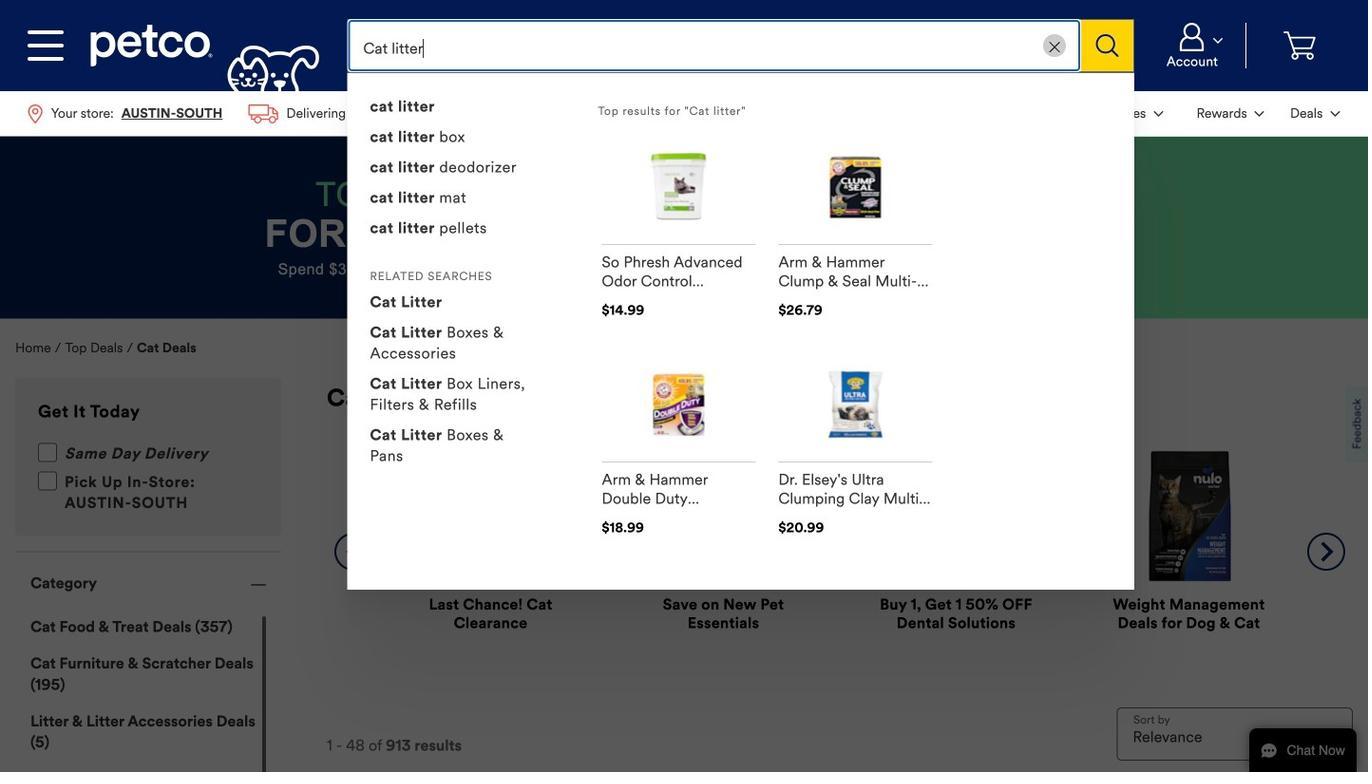 Task type: describe. For each thing, give the bounding box(es) containing it.
clear search field text image
[[1050, 42, 1060, 52]]

search image
[[1096, 34, 1119, 57]]

2 list from the left
[[1083, 91, 1353, 136]]

1 list from the left
[[15, 91, 424, 137]]



Task type: locate. For each thing, give the bounding box(es) containing it.
list
[[15, 91, 424, 137], [1083, 91, 1353, 136]]

0 horizontal spatial list
[[15, 91, 424, 137]]

Search search field
[[347, 19, 1082, 72]]

1 horizontal spatial list
[[1083, 91, 1353, 136]]



Task type: vqa. For each thing, say whether or not it's contained in the screenshot.
second list from the right
yes



